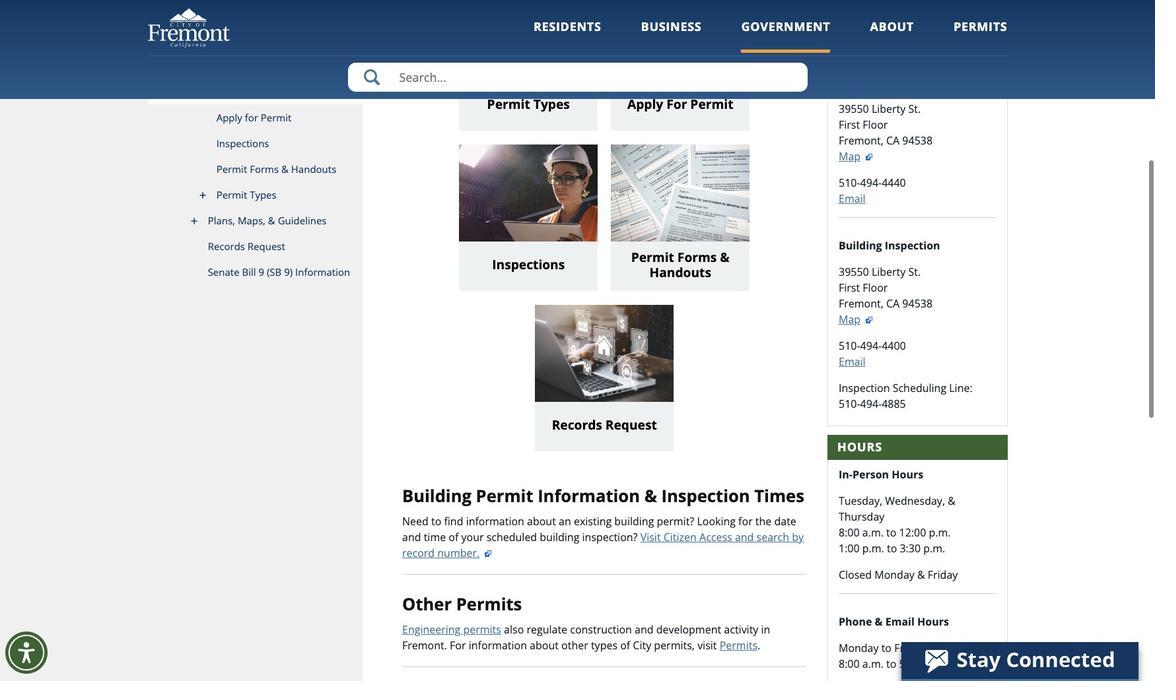 Task type: locate. For each thing, give the bounding box(es) containing it.
1 email link from the top
[[839, 29, 866, 43]]

information up existing
[[538, 485, 640, 508]]

494-
[[861, 13, 882, 27], [861, 176, 882, 191], [861, 339, 882, 354], [861, 397, 882, 412]]

8:00 down phone
[[839, 657, 860, 672]]

permit types up maps,
[[217, 188, 277, 202]]

1 8:00 from the top
[[839, 526, 860, 541]]

first
[[839, 118, 860, 132], [839, 281, 860, 296]]

to down phone & email hours
[[882, 642, 892, 656]]

510-494-4440 email
[[839, 176, 906, 206]]

2 liberty from the top
[[872, 265, 906, 280]]

1 horizontal spatial apply for permit link
[[611, 0, 750, 131]]

information
[[295, 266, 350, 279], [538, 485, 640, 508]]

39550 liberty st. first floor fremont, ca 94538 map
[[839, 102, 933, 164], [839, 265, 933, 327]]

also
[[504, 623, 524, 637]]

0 vertical spatial fremont,
[[839, 134, 884, 148]]

1 vertical spatial building
[[839, 239, 883, 253]]

floor down building inspection
[[863, 281, 888, 296]]

scheduled
[[487, 531, 537, 545]]

a.m. left 5:00
[[863, 657, 884, 672]]

1 horizontal spatial inspections
[[492, 256, 565, 274]]

map link up 510-494-4440 email
[[839, 150, 874, 164]]

map up 510-494-4440 email
[[839, 150, 861, 164]]

510-
[[839, 13, 861, 27], [839, 176, 861, 191], [839, 339, 861, 354], [839, 397, 861, 412]]

thursday
[[839, 510, 885, 525]]

city
[[633, 639, 652, 653]]

0 vertical spatial inspection
[[885, 239, 941, 253]]

monday
[[875, 568, 915, 583], [839, 642, 879, 656]]

494- inside inspection scheduling line: 510-494-4885
[[861, 397, 882, 412]]

p.m. right the 1:00
[[863, 542, 885, 556]]

handouts
[[291, 163, 337, 176], [650, 263, 712, 281]]

permit types down search text box
[[487, 95, 570, 113]]

1 first from the top
[[839, 118, 860, 132]]

494- inside 510-494-4440 email
[[861, 176, 882, 191]]

1 vertical spatial a.m.
[[863, 657, 884, 672]]

building for building inspection
[[839, 239, 883, 253]]

0 vertical spatial request
[[248, 240, 285, 253]]

1 vertical spatial 8:00
[[839, 657, 860, 672]]

1 horizontal spatial types
[[534, 95, 570, 113]]

citizen
[[664, 531, 697, 545]]

types
[[591, 639, 618, 653]]

0 horizontal spatial permit types link
[[148, 182, 363, 208]]

0 vertical spatial email link
[[839, 29, 866, 43]]

1 horizontal spatial request
[[606, 416, 657, 434]]

1 94538 from the top
[[903, 134, 933, 148]]

about down regulate
[[530, 639, 559, 653]]

39550 liberty st. first floor fremont, ca 94538 map down building inspection
[[839, 265, 933, 327]]

a.m. down thursday
[[863, 526, 884, 541]]

map for 1st map link from the top of the page
[[839, 150, 861, 164]]

2 39550 liberty st. first floor fremont, ca 94538 map from the top
[[839, 265, 933, 327]]

510- left about
[[839, 13, 861, 27]]

5:00
[[900, 657, 921, 672]]

to up time
[[431, 515, 442, 529]]

1 horizontal spatial records
[[552, 416, 603, 434]]

regulate
[[527, 623, 568, 637]]

1 vertical spatial email link
[[839, 192, 866, 206]]

email left about link
[[839, 29, 866, 43]]

email link left about link
[[839, 29, 866, 43]]

0 vertical spatial liberty
[[872, 102, 906, 117]]

permits
[[954, 19, 1008, 34], [300, 85, 336, 98], [456, 593, 522, 616], [720, 639, 758, 653]]

map link
[[839, 150, 874, 164], [839, 313, 874, 327]]

stay connected image
[[902, 643, 1138, 680]]

494- inside 510-494-4400 email
[[861, 339, 882, 354]]

0 vertical spatial st.
[[909, 102, 921, 117]]

email link up building inspection
[[839, 192, 866, 206]]

1 510- from the top
[[839, 13, 861, 27]]

apply for permit
[[628, 95, 734, 113], [217, 111, 292, 124]]

510- left 4885
[[839, 397, 861, 412]]

39550 for second map link from the top of the page
[[839, 265, 869, 280]]

planning for planning
[[839, 76, 885, 90]]

0 horizontal spatial building
[[260, 85, 298, 98]]

1 vertical spatial monday
[[839, 642, 879, 656]]

2 fremont, from the top
[[839, 297, 884, 312]]

2 map from the top
[[839, 313, 861, 327]]

email for 510-494-4440 email
[[839, 192, 866, 206]]

inspections
[[217, 137, 269, 150], [492, 256, 565, 274]]

building up visit
[[615, 515, 654, 529]]

email inside 510-494-4460 email
[[839, 29, 866, 43]]

access
[[700, 531, 733, 545]]

fremont, up 510-494-4440 email
[[839, 134, 884, 148]]

2 floor from the top
[[863, 281, 888, 296]]

inspection?
[[582, 531, 638, 545]]

0 vertical spatial permit types
[[487, 95, 570, 113]]

0 horizontal spatial permit forms & handouts
[[217, 163, 337, 176]]

1 horizontal spatial permits link
[[954, 19, 1008, 53]]

0 vertical spatial map link
[[839, 150, 874, 164]]

map link up 510-494-4400 email
[[839, 313, 874, 327]]

0 horizontal spatial records request link
[[148, 234, 363, 260]]

2 map link from the top
[[839, 313, 874, 327]]

permit types link
[[459, 0, 598, 131], [148, 182, 363, 208]]

information inside need to find information about an existing building permit? looking for the date and time of your scheduled building inspection?
[[466, 515, 525, 529]]

email up 'monday to friday 8:00 a.m. to 5:00 p.m.'
[[886, 615, 915, 630]]

0 horizontal spatial and
[[402, 531, 421, 545]]

1 horizontal spatial building
[[402, 485, 472, 508]]

2 494- from the top
[[861, 176, 882, 191]]

94538
[[903, 134, 933, 148], [903, 297, 933, 312]]

other
[[402, 593, 452, 616]]

Search text field
[[348, 63, 808, 92]]

494- for 4400
[[861, 339, 882, 354]]

1 vertical spatial floor
[[863, 281, 888, 296]]

and up city
[[635, 623, 654, 637]]

of left city
[[621, 639, 631, 653]]

email up inspection scheduling line: 510-494-4885
[[839, 355, 866, 370]]

2 8:00 from the top
[[839, 657, 860, 672]]

1 494- from the top
[[861, 13, 882, 27]]

1 vertical spatial ca
[[887, 297, 900, 312]]

510- inside 510-494-4440 email
[[839, 176, 861, 191]]

1 39550 from the top
[[839, 102, 869, 117]]

email inside 510-494-4400 email
[[839, 355, 866, 370]]

p.m. right 5:00
[[923, 657, 945, 672]]

building down an
[[540, 531, 580, 545]]

1 vertical spatial 39550 liberty st. first floor fremont, ca 94538 map
[[839, 265, 933, 327]]

2 horizontal spatial building
[[839, 239, 883, 253]]

1 vertical spatial friday
[[895, 642, 925, 656]]

510- left 4400
[[839, 339, 861, 354]]

fremont, up 510-494-4400 email
[[839, 297, 884, 312]]

hours up wednesday,
[[892, 468, 924, 482]]

1 a.m. from the top
[[863, 526, 884, 541]]

business
[[641, 19, 702, 34]]

floor up 4440
[[863, 118, 888, 132]]

2 vertical spatial building
[[402, 485, 472, 508]]

information inside senate bill 9 (sb 9) information "link"
[[295, 266, 350, 279]]

510- inside 510-494-4460 email
[[839, 13, 861, 27]]

hours up 5:00
[[918, 615, 949, 630]]

0 horizontal spatial information
[[295, 266, 350, 279]]

1 horizontal spatial information
[[538, 485, 640, 508]]

your
[[462, 531, 484, 545]]

building for building permit information & inspection times
[[402, 485, 472, 508]]

1 map link from the top
[[839, 150, 874, 164]]

by
[[792, 531, 804, 545]]

&
[[251, 85, 258, 98], [281, 163, 289, 176], [268, 214, 275, 227], [720, 248, 730, 266], [645, 485, 657, 508], [948, 494, 956, 509], [918, 568, 925, 583], [875, 615, 883, 630]]

2 first from the top
[[839, 281, 860, 296]]

2 510- from the top
[[839, 176, 861, 191]]

1 map from the top
[[839, 150, 861, 164]]

0 vertical spatial building
[[260, 85, 298, 98]]

0 horizontal spatial friday
[[895, 642, 925, 656]]

1 liberty from the top
[[872, 102, 906, 117]]

0 vertical spatial 94538
[[903, 134, 933, 148]]

0 vertical spatial monday
[[875, 568, 915, 583]]

information
[[466, 515, 525, 529], [469, 639, 527, 653]]

1 horizontal spatial records request link
[[535, 305, 675, 452]]

0 horizontal spatial request
[[248, 240, 285, 253]]

monday down 3:30
[[875, 568, 915, 583]]

inspection up looking
[[662, 485, 750, 508]]

apply
[[628, 95, 664, 113], [217, 111, 242, 124]]

8:00 up the 1:00
[[839, 526, 860, 541]]

permits .
[[720, 639, 761, 653]]

to left 5:00
[[887, 657, 897, 672]]

0 vertical spatial about
[[527, 515, 556, 529]]

phone & email hours
[[839, 615, 949, 630]]

1 vertical spatial hours
[[892, 468, 924, 482]]

and inside also regulate construction and development activity in fremont. for information about other types of city permits, visit
[[635, 623, 654, 637]]

2 st. from the top
[[909, 265, 921, 280]]

1 vertical spatial map link
[[839, 313, 874, 327]]

1 st. from the top
[[909, 102, 921, 117]]

1 horizontal spatial and
[[635, 623, 654, 637]]

st. for second map link from the top of the page
[[909, 265, 921, 280]]

types down search text box
[[534, 95, 570, 113]]

3 510- from the top
[[839, 339, 861, 354]]

510- inside 510-494-4400 email
[[839, 339, 861, 354]]

1 horizontal spatial permit types
[[487, 95, 570, 113]]

time
[[424, 531, 446, 545]]

p.m. right 12:00
[[929, 526, 951, 541]]

email link
[[839, 29, 866, 43], [839, 192, 866, 206], [839, 355, 866, 370]]

email link up inspection scheduling line: 510-494-4885
[[839, 355, 866, 370]]

friday inside 'monday to friday 8:00 a.m. to 5:00 p.m.'
[[895, 642, 925, 656]]

email
[[839, 29, 866, 43], [839, 192, 866, 206], [839, 355, 866, 370], [886, 615, 915, 630]]

94538 up 4400
[[903, 297, 933, 312]]

2 a.m. from the top
[[863, 657, 884, 672]]

and for in
[[635, 623, 654, 637]]

1 horizontal spatial permit types link
[[459, 0, 598, 131]]

0 vertical spatial information
[[466, 515, 525, 529]]

0 horizontal spatial apply for permit link
[[148, 105, 363, 131]]

3 email link from the top
[[839, 355, 866, 370]]

1 vertical spatial 39550
[[839, 265, 869, 280]]

hours up person
[[838, 440, 883, 456]]

1 vertical spatial permit forms & handouts
[[631, 248, 730, 281]]

0 horizontal spatial permits link
[[720, 639, 758, 653]]

a.m. inside 'monday to friday 8:00 a.m. to 5:00 p.m.'
[[863, 657, 884, 672]]

0 vertical spatial of
[[449, 531, 459, 545]]

a.m. inside tuesday, wednesday, & thursday 8:00 a.m. to 12:00 p.m. 1:00 p.m. to 3:30 p.m.
[[863, 526, 884, 541]]

1 horizontal spatial building
[[615, 515, 654, 529]]

0 horizontal spatial building
[[540, 531, 580, 545]]

3 494- from the top
[[861, 339, 882, 354]]

need
[[402, 515, 429, 529]]

of down find
[[449, 531, 459, 545]]

2 vertical spatial hours
[[918, 615, 949, 630]]

permit
[[487, 95, 530, 113], [691, 95, 734, 113], [261, 111, 292, 124], [217, 163, 247, 176], [217, 188, 247, 202], [631, 248, 675, 266], [476, 485, 534, 508]]

email up building inspection
[[839, 192, 866, 206]]

510- left 4440
[[839, 176, 861, 191]]

39550 liberty st. first floor fremont, ca 94538 map up 4440
[[839, 102, 933, 164]]

residents
[[534, 19, 602, 34]]

government
[[742, 19, 831, 34]]

map up 510-494-4400 email
[[839, 313, 861, 327]]

1 horizontal spatial planning
[[839, 76, 885, 90]]

p.m. inside 'monday to friday 8:00 a.m. to 5:00 p.m.'
[[923, 657, 945, 672]]

email link for 510-494-4460 email
[[839, 29, 866, 43]]

2 vertical spatial email link
[[839, 355, 866, 370]]

inspection
[[885, 239, 941, 253], [839, 382, 890, 396], [662, 485, 750, 508]]

and for record
[[735, 531, 754, 545]]

planning inside planning & building permits link
[[208, 85, 248, 98]]

permits
[[463, 623, 501, 637]]

planning for planning & building permits
[[208, 85, 248, 98]]

monday to friday 8:00 a.m. to 5:00 p.m.
[[839, 642, 945, 672]]

94538 for second map link from the top of the page
[[903, 297, 933, 312]]

for
[[667, 95, 687, 113], [245, 111, 258, 124], [739, 515, 753, 529]]

inspection up 4885
[[839, 382, 890, 396]]

0 vertical spatial 39550
[[839, 102, 869, 117]]

ca
[[887, 134, 900, 148], [887, 297, 900, 312]]

st. for 1st map link from the top of the page
[[909, 102, 921, 117]]

inspection inside inspection scheduling line: 510-494-4885
[[839, 382, 890, 396]]

government link
[[742, 19, 831, 53]]

ca up 4400
[[887, 297, 900, 312]]

1 vertical spatial about
[[530, 639, 559, 653]]

510- for 510-494-4460
[[839, 13, 861, 27]]

494- for 4460
[[861, 13, 882, 27]]

types up 'plans, maps, & guidelines'
[[250, 188, 277, 202]]

1 vertical spatial records
[[552, 416, 603, 434]]

record
[[402, 546, 435, 561]]

1 vertical spatial map
[[839, 313, 861, 327]]

senate
[[208, 266, 240, 279]]

hours
[[838, 440, 883, 456], [892, 468, 924, 482], [918, 615, 949, 630]]

2 horizontal spatial and
[[735, 531, 754, 545]]

0 horizontal spatial permit types
[[217, 188, 277, 202]]

and down need on the left bottom
[[402, 531, 421, 545]]

number.
[[438, 546, 480, 561]]

and left search
[[735, 531, 754, 545]]

need to find information about an existing building permit? looking for the date and time of your scheduled building inspection?
[[402, 515, 797, 545]]

monday down phone
[[839, 642, 879, 656]]

building
[[260, 85, 298, 98], [839, 239, 883, 253], [402, 485, 472, 508]]

2 94538 from the top
[[903, 297, 933, 312]]

1 floor from the top
[[863, 118, 888, 132]]

.
[[758, 639, 761, 653]]

email link for 510-494-4400 email
[[839, 355, 866, 370]]

1 vertical spatial st.
[[909, 265, 921, 280]]

to inside need to find information about an existing building permit? looking for the date and time of your scheduled building inspection?
[[431, 515, 442, 529]]

visit
[[698, 639, 717, 653]]

to
[[431, 515, 442, 529], [887, 526, 897, 541], [887, 542, 898, 556], [882, 642, 892, 656], [887, 657, 897, 672]]

0 vertical spatial first
[[839, 118, 860, 132]]

0 horizontal spatial of
[[449, 531, 459, 545]]

0 vertical spatial friday
[[928, 568, 958, 583]]

2 email link from the top
[[839, 192, 866, 206]]

permit forms & handouts
[[217, 163, 337, 176], [631, 248, 730, 281]]

94538 up 4440
[[903, 134, 933, 148]]

email for 510-494-4460 email
[[839, 29, 866, 43]]

ca for 1st map link from the top of the page
[[887, 134, 900, 148]]

planning
[[839, 76, 885, 90], [208, 85, 248, 98]]

to left 3:30
[[887, 542, 898, 556]]

2 39550 from the top
[[839, 265, 869, 280]]

information down permits
[[469, 639, 527, 653]]

records
[[208, 240, 245, 253], [552, 416, 603, 434]]

1 vertical spatial permits link
[[720, 639, 758, 653]]

forms down forms image
[[678, 248, 717, 266]]

2 horizontal spatial for
[[739, 515, 753, 529]]

0 horizontal spatial apply for permit
[[217, 111, 292, 124]]

0 vertical spatial inspections
[[217, 137, 269, 150]]

1 39550 liberty st. first floor fremont, ca 94538 map from the top
[[839, 102, 933, 164]]

email inside 510-494-4440 email
[[839, 192, 866, 206]]

1 horizontal spatial of
[[621, 639, 631, 653]]

1 horizontal spatial forms
[[678, 248, 717, 266]]

plans, maps, & guidelines link
[[148, 208, 363, 234]]

photo of a laptop open with construction icons image
[[535, 305, 675, 403]]

map for second map link from the top of the page
[[839, 313, 861, 327]]

st.
[[909, 102, 921, 117], [909, 265, 921, 280]]

ca up 4440
[[887, 134, 900, 148]]

1 vertical spatial first
[[839, 281, 860, 296]]

and inside the visit citizen access and search by record number.
[[735, 531, 754, 545]]

inspection down 4440
[[885, 239, 941, 253]]

information right 9)
[[295, 266, 350, 279]]

2 ca from the top
[[887, 297, 900, 312]]

1 vertical spatial fremont,
[[839, 297, 884, 312]]

1 ca from the top
[[887, 134, 900, 148]]

1 vertical spatial inspection
[[839, 382, 890, 396]]

494- inside 510-494-4460 email
[[861, 13, 882, 27]]

1 vertical spatial building
[[540, 531, 580, 545]]

0 horizontal spatial planning
[[208, 85, 248, 98]]

1 fremont, from the top
[[839, 134, 884, 148]]

1 vertical spatial liberty
[[872, 265, 906, 280]]

maps,
[[238, 214, 266, 227]]

4 494- from the top
[[861, 397, 882, 412]]

records request link
[[148, 234, 363, 260], [535, 305, 675, 452]]

fremont, for 1st map link from the top of the page
[[839, 134, 884, 148]]

closed
[[839, 568, 872, 583]]

about left an
[[527, 515, 556, 529]]

1 vertical spatial 94538
[[903, 297, 933, 312]]

also regulate construction and development activity in fremont. for information about other types of city permits, visit
[[402, 623, 771, 653]]

engineering permits
[[402, 623, 501, 637]]

information up scheduled
[[466, 515, 525, 529]]

1 horizontal spatial handouts
[[650, 263, 712, 281]]

forms up 'plans, maps, & guidelines'
[[250, 163, 279, 176]]

permit forms & handouts link
[[611, 145, 758, 291], [148, 157, 363, 182]]

of inside also regulate construction and development activity in fremont. for information about other types of city permits, visit
[[621, 639, 631, 653]]

0 vertical spatial floor
[[863, 118, 888, 132]]

4 510- from the top
[[839, 397, 861, 412]]

visit
[[641, 531, 661, 545]]



Task type: vqa. For each thing, say whether or not it's contained in the screenshot.
Bay
no



Task type: describe. For each thing, give the bounding box(es) containing it.
the
[[756, 515, 772, 529]]

1 vertical spatial permit types
[[217, 188, 277, 202]]

510-494-4460 email
[[839, 13, 906, 43]]

4440
[[882, 176, 906, 191]]

8:00 inside tuesday, wednesday, & thursday 8:00 a.m. to 12:00 p.m. 1:00 p.m. to 3:30 p.m.
[[839, 526, 860, 541]]

building permit information & inspection times
[[402, 485, 805, 508]]

39550 liberty st. first floor fremont, ca 94538 map for 1st map link from the top of the page
[[839, 102, 933, 164]]

p.m. right 3:30
[[924, 542, 946, 556]]

1 vertical spatial permit types link
[[148, 182, 363, 208]]

find
[[444, 515, 464, 529]]

510- inside inspection scheduling line: 510-494-4885
[[839, 397, 861, 412]]

residents link
[[534, 19, 602, 53]]

fremont. for
[[402, 639, 466, 653]]

fremont, for second map link from the top of the page
[[839, 297, 884, 312]]

1 vertical spatial types
[[250, 188, 277, 202]]

activity
[[724, 623, 759, 637]]

39550 for 1st map link from the top of the page
[[839, 102, 869, 117]]

permit?
[[657, 515, 695, 529]]

1 vertical spatial handouts
[[650, 263, 712, 281]]

building inspection
[[839, 239, 941, 253]]

and inside need to find information about an existing building permit? looking for the date and time of your scheduled building inspection?
[[402, 531, 421, 545]]

4400
[[882, 339, 906, 354]]

494- for 4440
[[861, 176, 882, 191]]

monday inside 'monday to friday 8:00 a.m. to 5:00 p.m.'
[[839, 642, 879, 656]]

liberty for second map link from the top of the page
[[872, 265, 906, 280]]

in-
[[839, 468, 853, 482]]

1 horizontal spatial permit forms & handouts link
[[611, 145, 758, 291]]

1 horizontal spatial permit forms & handouts
[[631, 248, 730, 281]]

0 vertical spatial permit types link
[[459, 0, 598, 131]]

existing
[[574, 515, 612, 529]]

510- for 510-494-4400
[[839, 339, 861, 354]]

1:00
[[839, 542, 860, 556]]

1 vertical spatial records request link
[[535, 305, 675, 452]]

tuesday,
[[839, 494, 883, 509]]

0 vertical spatial records
[[208, 240, 245, 253]]

0 horizontal spatial permit forms & handouts link
[[148, 157, 363, 182]]

about inside need to find information about an existing building permit? looking for the date and time of your scheduled building inspection?
[[527, 515, 556, 529]]

for inside need to find information about an existing building permit? looking for the date and time of your scheduled building inspection?
[[739, 515, 753, 529]]

1 horizontal spatial for
[[667, 95, 687, 113]]

in
[[762, 623, 771, 637]]

2 vertical spatial inspection
[[662, 485, 750, 508]]

0 horizontal spatial inspections
[[217, 137, 269, 150]]

email link for 510-494-4440 email
[[839, 192, 866, 206]]

0 horizontal spatial apply
[[217, 111, 242, 124]]

in-person hours
[[839, 468, 924, 482]]

1 horizontal spatial records request
[[552, 416, 657, 434]]

39550 liberty st. first floor fremont, ca 94538 map for second map link from the top of the page
[[839, 265, 933, 327]]

line:
[[950, 382, 973, 396]]

visit citizen access and search by record number. link
[[402, 531, 804, 561]]

4885
[[882, 397, 906, 412]]

(sb
[[267, 266, 282, 279]]

person
[[853, 468, 889, 482]]

other
[[562, 639, 589, 653]]

0 vertical spatial permits link
[[954, 19, 1008, 53]]

ca for second map link from the top of the page
[[887, 297, 900, 312]]

510-494-4400 email
[[839, 339, 906, 370]]

1 vertical spatial forms
[[678, 248, 717, 266]]

engineering permits link
[[402, 623, 501, 637]]

information inside also regulate construction and development activity in fremont. for information about other types of city permits, visit
[[469, 639, 527, 653]]

engineering
[[402, 623, 461, 637]]

times
[[755, 485, 805, 508]]

senate bill 9 (sb 9) information
[[208, 266, 350, 279]]

development
[[657, 623, 722, 637]]

12:00
[[900, 526, 927, 541]]

permits,
[[654, 639, 695, 653]]

about
[[871, 19, 914, 34]]

9
[[259, 266, 264, 279]]

1 horizontal spatial inspections link
[[459, 145, 645, 291]]

1 horizontal spatial apply for permit
[[628, 95, 734, 113]]

plans, maps, & guidelines
[[208, 214, 327, 227]]

floor for second map link from the top of the page
[[863, 281, 888, 296]]

8:00 inside 'monday to friday 8:00 a.m. to 5:00 p.m.'
[[839, 657, 860, 672]]

bill
[[242, 266, 256, 279]]

other permits
[[402, 593, 522, 616]]

an
[[559, 515, 571, 529]]

about inside also regulate construction and development activity in fremont. for information about other types of city permits, visit
[[530, 639, 559, 653]]

email for 510-494-4400 email
[[839, 355, 866, 370]]

first for 1st map link from the top of the page
[[839, 118, 860, 132]]

inspection scheduling line: 510-494-4885
[[839, 382, 973, 412]]

about link
[[871, 19, 914, 53]]

0 horizontal spatial forms
[[250, 163, 279, 176]]

construction
[[570, 623, 632, 637]]

guidelines
[[278, 214, 327, 227]]

0 horizontal spatial for
[[245, 111, 258, 124]]

floor for 1st map link from the top of the page
[[863, 118, 888, 132]]

visit citizen access and search by record number.
[[402, 531, 804, 561]]

1 horizontal spatial apply
[[628, 95, 664, 113]]

of inside need to find information about an existing building permit? looking for the date and time of your scheduled building inspection?
[[449, 531, 459, 545]]

business link
[[641, 19, 702, 53]]

wednesday,
[[886, 494, 946, 509]]

0 vertical spatial handouts
[[291, 163, 337, 176]]

0 horizontal spatial inspections link
[[148, 131, 363, 157]]

1 vertical spatial request
[[606, 416, 657, 434]]

tuesday, wednesday, & thursday 8:00 a.m. to 12:00 p.m. 1:00 p.m. to 3:30 p.m.
[[839, 494, 956, 556]]

forms image
[[611, 145, 758, 243]]

liberty for 1st map link from the top of the page
[[872, 102, 906, 117]]

4460
[[882, 13, 906, 27]]

& inside tuesday, wednesday, & thursday 8:00 a.m. to 12:00 p.m. 1:00 p.m. to 3:30 p.m.
[[948, 494, 956, 509]]

scheduling
[[893, 382, 947, 396]]

1 vertical spatial information
[[538, 485, 640, 508]]

1 horizontal spatial friday
[[928, 568, 958, 583]]

phone
[[839, 615, 872, 630]]

senate bill 9 (sb 9) information link
[[148, 260, 363, 285]]

0 vertical spatial records request link
[[148, 234, 363, 260]]

0 vertical spatial records request
[[208, 240, 285, 253]]

plans,
[[208, 214, 235, 227]]

date
[[775, 515, 797, 529]]

510- for 510-494-4440
[[839, 176, 861, 191]]

planning & building permits
[[208, 85, 336, 98]]

94538 for 1st map link from the top of the page
[[903, 134, 933, 148]]

closed monday & friday
[[839, 568, 958, 583]]

schedule inspection image
[[459, 145, 645, 243]]

0 vertical spatial permit forms & handouts
[[217, 163, 337, 176]]

search
[[757, 531, 790, 545]]

to left 12:00
[[887, 526, 897, 541]]

first for second map link from the top of the page
[[839, 281, 860, 296]]

planning & building permits link
[[148, 79, 363, 105]]

looking
[[697, 515, 736, 529]]

9)
[[284, 266, 293, 279]]

0 vertical spatial hours
[[838, 440, 883, 456]]

3:30
[[900, 542, 921, 556]]



